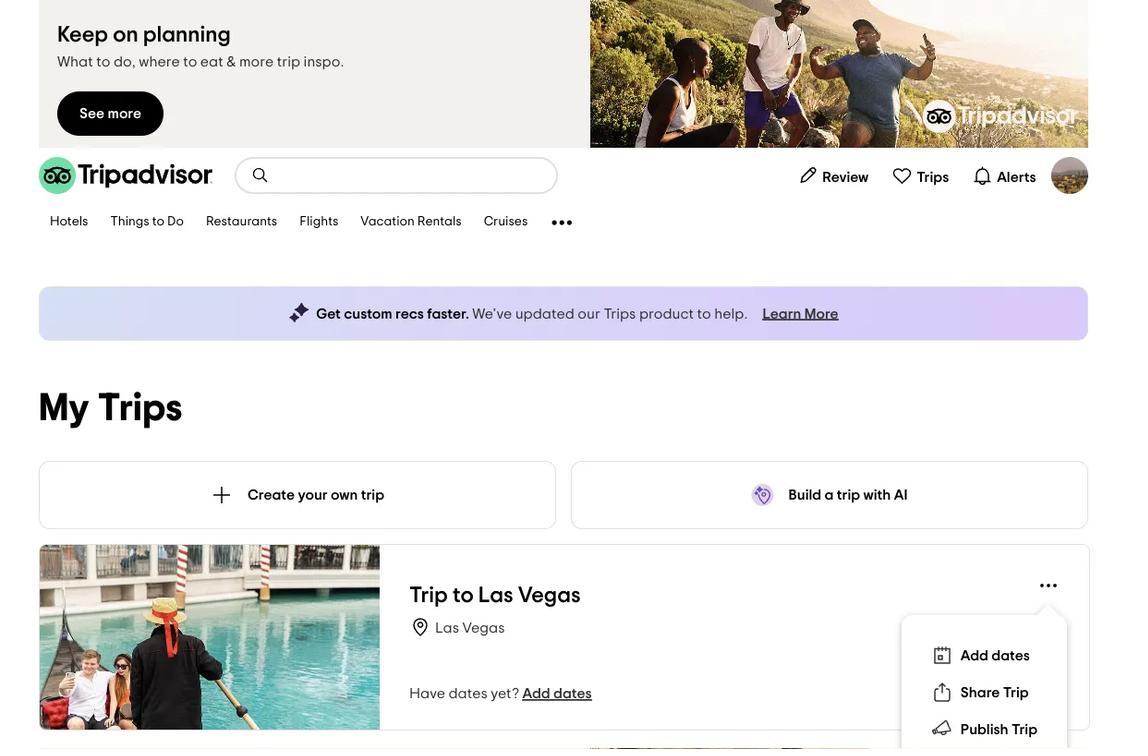 Task type: vqa. For each thing, say whether or not it's contained in the screenshot.
Rental Cars link
no



Task type: describe. For each thing, give the bounding box(es) containing it.
do
[[167, 216, 184, 229]]

1 vertical spatial trips
[[604, 306, 636, 321]]

help.
[[715, 306, 748, 321]]

share trip
[[961, 686, 1029, 701]]

build a trip with ai
[[789, 488, 908, 503]]

get custom recs faster. we've updated our trips product to help.
[[316, 306, 748, 321]]

build
[[789, 488, 822, 503]]

to left help.
[[697, 306, 711, 321]]

to left do
[[152, 216, 165, 229]]

more
[[805, 306, 839, 321]]

1 vertical spatial tripadvisor image
[[39, 157, 213, 194]]

planning
[[143, 24, 231, 46]]

publish trip
[[961, 723, 1038, 738]]

trips link
[[884, 157, 957, 194]]

things
[[110, 216, 149, 229]]

0 horizontal spatial vegas
[[463, 621, 505, 636]]

menu image
[[1038, 575, 1060, 597]]

trip to las vegas link
[[409, 582, 1031, 609]]

restaurants
[[206, 216, 277, 229]]

own
[[331, 488, 358, 503]]

keep
[[57, 24, 108, 46]]

publish trip button
[[924, 712, 1045, 749]]

dates for add
[[992, 649, 1030, 664]]

more inside button
[[108, 106, 141, 121]]

have dates yet? add dates
[[409, 687, 592, 701]]

our
[[578, 306, 601, 321]]

inspo.
[[304, 55, 344, 69]]

see more button
[[57, 91, 164, 136]]

learn
[[763, 306, 802, 321]]

alerts link
[[965, 157, 1044, 194]]

0 vertical spatial trips
[[917, 170, 949, 184]]

add dates
[[961, 649, 1030, 664]]

create
[[248, 488, 295, 503]]

keep on planning what to do, where to eat & more trip inspo.
[[57, 24, 344, 69]]

have
[[409, 687, 445, 701]]

to up las vegas
[[453, 585, 474, 607]]

learn more
[[763, 306, 839, 321]]

to left eat at the left of the page
[[183, 55, 197, 69]]

more inside keep on planning what to do, where to eat & more trip inspo.
[[239, 55, 274, 69]]

trip for publish
[[1012, 723, 1038, 738]]

&
[[227, 55, 236, 69]]

see more
[[79, 106, 141, 121]]

vacation rentals
[[361, 216, 462, 229]]

cruises
[[484, 216, 528, 229]]

yet?
[[491, 687, 519, 701]]

1 horizontal spatial dates
[[554, 687, 592, 701]]

build a trip with ai button
[[571, 461, 1089, 530]]

rentals
[[418, 216, 462, 229]]

profile picture image
[[1052, 157, 1089, 194]]

what
[[57, 55, 93, 69]]

on
[[113, 24, 138, 46]]

create your own trip button
[[39, 461, 556, 530]]

things to do link
[[99, 203, 195, 242]]

my
[[39, 389, 89, 428]]



Task type: locate. For each thing, give the bounding box(es) containing it.
0 vertical spatial add dates button
[[924, 638, 1045, 675]]

dates right 'yet?'
[[554, 687, 592, 701]]

recs
[[396, 306, 424, 321]]

see
[[79, 106, 104, 121]]

trip right publish
[[1012, 723, 1038, 738]]

0 horizontal spatial las
[[435, 621, 459, 636]]

dates left 'yet?'
[[449, 687, 488, 701]]

2 horizontal spatial trip
[[837, 488, 861, 503]]

we've
[[473, 306, 512, 321]]

dates inside button
[[992, 649, 1030, 664]]

share trip button
[[924, 675, 1045, 712]]

faster.
[[427, 306, 469, 321]]

dates
[[992, 649, 1030, 664], [449, 687, 488, 701], [554, 687, 592, 701]]

restaurants link
[[195, 203, 289, 242]]

trip for share
[[1003, 686, 1029, 701]]

vegas
[[518, 585, 581, 607], [463, 621, 505, 636]]

1 horizontal spatial trips
[[604, 306, 636, 321]]

add dates button right 'yet?'
[[523, 685, 592, 703]]

2 vertical spatial trip
[[1012, 723, 1038, 738]]

my trips
[[39, 389, 182, 428]]

las vegas
[[435, 621, 505, 636]]

2 horizontal spatial trips
[[917, 170, 949, 184]]

custom
[[344, 306, 392, 321]]

search image
[[251, 166, 270, 185]]

dates for have
[[449, 687, 488, 701]]

to
[[96, 55, 110, 69], [183, 55, 197, 69], [152, 216, 165, 229], [697, 306, 711, 321], [453, 585, 474, 607]]

1 horizontal spatial vegas
[[518, 585, 581, 607]]

0 vertical spatial add
[[961, 649, 989, 664]]

trips right 'my'
[[98, 389, 182, 428]]

las
[[479, 585, 514, 607], [435, 621, 459, 636]]

trip to las vegas
[[409, 585, 581, 607]]

1 vertical spatial more
[[108, 106, 141, 121]]

cruises link
[[473, 203, 539, 242]]

eat
[[200, 55, 223, 69]]

1 vertical spatial add dates button
[[523, 685, 592, 703]]

las inside 'trip to las vegas' link
[[479, 585, 514, 607]]

dates up the share trip
[[992, 649, 1030, 664]]

1 vertical spatial vegas
[[463, 621, 505, 636]]

las down the trip to las vegas on the bottom of the page
[[435, 621, 459, 636]]

alerts
[[997, 170, 1037, 184]]

add dates button up share on the bottom right of the page
[[924, 638, 1045, 675]]

updated
[[515, 306, 575, 321]]

share
[[961, 686, 1000, 701]]

learn more link
[[763, 305, 839, 323]]

trip
[[277, 55, 300, 69], [361, 488, 385, 503], [837, 488, 861, 503]]

vacation
[[361, 216, 415, 229]]

create your own trip
[[248, 488, 385, 503]]

2 horizontal spatial dates
[[992, 649, 1030, 664]]

2 vertical spatial trips
[[98, 389, 182, 428]]

more
[[239, 55, 274, 69], [108, 106, 141, 121]]

0 horizontal spatial more
[[108, 106, 141, 121]]

trip
[[409, 585, 448, 607], [1003, 686, 1029, 701], [1012, 723, 1038, 738]]

trip left inspo.
[[277, 55, 300, 69]]

get
[[316, 306, 341, 321]]

1 horizontal spatial add dates button
[[924, 638, 1045, 675]]

add right 'yet?'
[[523, 687, 551, 701]]

trip right share on the bottom right of the page
[[1003, 686, 1029, 701]]

0 horizontal spatial add dates button
[[523, 685, 592, 703]]

trip inside the create your own trip button
[[361, 488, 385, 503]]

0 vertical spatial vegas
[[518, 585, 581, 607]]

0 horizontal spatial tripadvisor image
[[39, 157, 213, 194]]

trip right 'own'
[[361, 488, 385, 503]]

flights link
[[289, 203, 350, 242]]

your
[[298, 488, 328, 503]]

review
[[823, 170, 869, 184]]

flights
[[300, 216, 339, 229]]

1 horizontal spatial add
[[961, 649, 989, 664]]

None search field
[[237, 159, 556, 192]]

0 horizontal spatial trips
[[98, 389, 182, 428]]

product
[[639, 306, 694, 321]]

0 vertical spatial las
[[479, 585, 514, 607]]

vegas inside 'trip to las vegas' link
[[518, 585, 581, 607]]

add
[[961, 649, 989, 664], [523, 687, 551, 701]]

1 horizontal spatial more
[[239, 55, 274, 69]]

more right "&"
[[239, 55, 274, 69]]

publish
[[961, 723, 1009, 738]]

trip up las vegas
[[409, 585, 448, 607]]

a
[[825, 488, 834, 503]]

0 horizontal spatial trip
[[277, 55, 300, 69]]

trips right our
[[604, 306, 636, 321]]

0 horizontal spatial add
[[523, 687, 551, 701]]

hotels link
[[39, 203, 99, 242]]

trip right a
[[837, 488, 861, 503]]

add dates button
[[924, 638, 1045, 675], [523, 685, 592, 703]]

0 vertical spatial more
[[239, 55, 274, 69]]

las up las vegas
[[479, 585, 514, 607]]

more right see
[[108, 106, 141, 121]]

1 horizontal spatial trip
[[361, 488, 385, 503]]

tripadvisor image up things
[[39, 157, 213, 194]]

tripadvisor image up alerts link
[[922, 100, 1080, 133]]

tripadvisor image
[[922, 100, 1080, 133], [39, 157, 213, 194]]

do,
[[114, 55, 136, 69]]

0 horizontal spatial dates
[[449, 687, 488, 701]]

things to do
[[110, 216, 184, 229]]

trips
[[917, 170, 949, 184], [604, 306, 636, 321], [98, 389, 182, 428]]

0 vertical spatial trip
[[409, 585, 448, 607]]

to left do,
[[96, 55, 110, 69]]

trip inside button
[[1012, 723, 1038, 738]]

1 vertical spatial las
[[435, 621, 459, 636]]

trip inside keep on planning what to do, where to eat & more trip inspo.
[[277, 55, 300, 69]]

tripadvisor image inside keep on planning what to do, where to eat & more trip inspo. see more element
[[922, 100, 1080, 133]]

1 horizontal spatial las
[[479, 585, 514, 607]]

1 vertical spatial add
[[523, 687, 551, 701]]

1 vertical spatial trip
[[1003, 686, 1029, 701]]

review link
[[790, 157, 877, 194]]

1 horizontal spatial tripadvisor image
[[922, 100, 1080, 133]]

hotels
[[50, 216, 88, 229]]

ai
[[895, 488, 908, 503]]

where
[[139, 55, 180, 69]]

vacation rentals link
[[350, 203, 473, 242]]

trips left alerts link
[[917, 170, 949, 184]]

add up share on the bottom right of the page
[[961, 649, 989, 664]]

keep on planning what to do, where to eat & more trip inspo. see more element
[[39, 0, 1089, 148]]

0 vertical spatial tripadvisor image
[[922, 100, 1080, 133]]

trip inside button
[[1003, 686, 1029, 701]]

trip inside build a trip with ai 'button'
[[837, 488, 861, 503]]

with
[[864, 488, 891, 503]]



